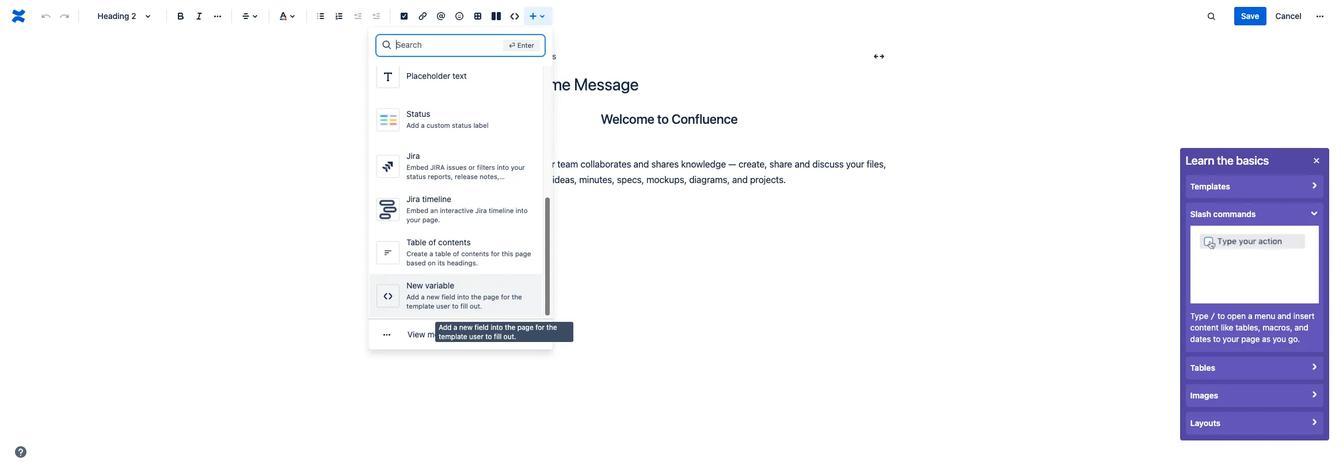 Task type: vqa. For each thing, say whether or not it's contained in the screenshot.
Get the most out of your team space
no



Task type: locate. For each thing, give the bounding box(es) containing it.
user right more
[[470, 332, 484, 341]]

confluence image
[[9, 7, 28, 25]]

to right the /
[[1219, 311, 1226, 321]]

jira up requirements
[[407, 151, 420, 161]]

a inside to open a menu and insert content like tables, macros, and dates to your page as you go.
[[1249, 311, 1253, 321]]

jira down specifications.
[[475, 207, 487, 214]]

confluence
[[672, 111, 738, 127], [451, 159, 498, 169]]

page inside add a new field into the page for the template user to fill out.
[[518, 323, 534, 332]]

team
[[558, 159, 579, 169]]

close image
[[1310, 154, 1324, 168]]

to inside new variable add a new field into the page for the template user to fill out.
[[452, 302, 459, 310]]

jira embed jira issues or filters into your status reports, release notes, requirements or specifications.
[[407, 151, 525, 190]]

status up requirements
[[407, 173, 426, 180]]

0 horizontal spatial for
[[491, 250, 500, 257]]

to
[[658, 111, 669, 127], [452, 302, 459, 310], [1219, 311, 1226, 321], [486, 332, 492, 341], [1214, 334, 1221, 344]]

save button
[[1235, 7, 1267, 25]]

jira for jira timeline
[[407, 194, 420, 204]]

and down —
[[733, 175, 748, 185]]

0 vertical spatial timeline
[[422, 194, 451, 204]]

page inside to open a menu and insert content like tables, macros, and dates to your page as you go.
[[1242, 334, 1261, 344]]

fill down new variable add a new field into the page for the template user to fill out. at the left bottom
[[494, 332, 502, 341]]

new
[[407, 281, 423, 290]]

0 vertical spatial jira
[[407, 151, 420, 161]]

into up "notes,"
[[497, 163, 509, 171]]

new down variable
[[427, 293, 440, 300]]

out.
[[470, 302, 482, 310], [504, 332, 517, 341]]

0 vertical spatial new
[[427, 293, 440, 300]]

⏎
[[509, 41, 516, 49]]

for inside table of contents create a table of contents for this page based on its headings.
[[491, 250, 500, 257]]

timeline up an on the top of page
[[422, 194, 451, 204]]

a inside new variable add a new field into the page for the template user to fill out.
[[421, 293, 425, 300]]

new inside new variable add a new field into the page for the template user to fill out.
[[427, 293, 440, 300]]

page
[[515, 250, 531, 257], [483, 293, 499, 300], [518, 323, 534, 332], [1242, 334, 1261, 344]]

jira down requirements
[[407, 194, 420, 204]]

your inside jira embed jira issues or filters into your status reports, release notes, requirements or specifications.
[[511, 163, 525, 171]]

1 horizontal spatial or
[[469, 163, 475, 171]]

a right more
[[454, 323, 458, 332]]

learn
[[1187, 154, 1215, 167]]

1 horizontal spatial fill
[[494, 332, 502, 341]]

heading
[[98, 11, 129, 21]]

new
[[427, 293, 440, 300], [460, 323, 473, 332]]

template right view on the left of page
[[439, 332, 468, 341]]

2 horizontal spatial for
[[536, 323, 545, 332]]

of
[[429, 237, 436, 247], [453, 250, 459, 257]]

to right dates
[[1214, 334, 1221, 344]]

⏎ enter
[[509, 41, 535, 49]]

commands
[[1214, 209, 1257, 219]]

your down like
[[1224, 334, 1240, 344]]

2 vertical spatial add
[[439, 323, 452, 332]]

embed
[[407, 163, 429, 171], [407, 207, 429, 214]]

embed up page.
[[407, 207, 429, 214]]

template down new
[[407, 302, 434, 310]]

1 vertical spatial of
[[453, 250, 459, 257]]

1 vertical spatial template
[[439, 332, 468, 341]]

timeline down specifications.
[[489, 207, 514, 214]]

a inside add a new field into the page for the template user to fill out.
[[454, 323, 458, 332]]

to down new variable add a new field into the page for the template user to fill out. at the left bottom
[[486, 332, 492, 341]]

0 horizontal spatial out.
[[470, 302, 482, 310]]

confluence up knowledge
[[672, 111, 738, 127]]

or up release
[[469, 163, 475, 171]]

to down variable
[[452, 302, 459, 310]]

indent tab image
[[369, 9, 383, 23]]

emoji image
[[453, 9, 467, 23]]

0 vertical spatial template
[[407, 302, 434, 310]]

1 vertical spatial for
[[501, 293, 510, 300]]

into down new variable add a new field into the page for the template user to fill out. at the left bottom
[[491, 323, 503, 332]]

1 vertical spatial out.
[[504, 332, 517, 341]]

view more
[[408, 330, 447, 339]]

to open a menu and insert content like tables, macros, and dates to your page as you go.
[[1191, 311, 1316, 344]]

heading 2 button
[[84, 3, 162, 29]]

0 horizontal spatial confluence
[[451, 159, 498, 169]]

user inside add a new field into the page for the template user to fill out.
[[470, 332, 484, 341]]

0 horizontal spatial user
[[436, 302, 450, 310]]

or down release
[[450, 182, 457, 190]]

0 horizontal spatial timeline
[[422, 194, 451, 204]]

help image
[[14, 445, 28, 459]]

confluence up release
[[451, 159, 498, 169]]

add down status
[[407, 121, 419, 129]]

1 vertical spatial user
[[470, 332, 484, 341]]

1 horizontal spatial of
[[453, 250, 459, 257]]

1 vertical spatial timeline
[[489, 207, 514, 214]]

1 vertical spatial new
[[460, 323, 473, 332]]

you
[[1274, 334, 1287, 344]]

requirements
[[407, 182, 449, 190]]

learn the basics
[[1187, 154, 1270, 167]]

1 horizontal spatial status
[[452, 121, 472, 129]]

0 vertical spatial fill
[[460, 302, 468, 310]]

align center image
[[239, 9, 253, 23]]

1 vertical spatial field
[[475, 323, 489, 332]]

1 horizontal spatial confluence
[[672, 111, 738, 127]]

numbered list ⌘⇧7 image
[[332, 9, 346, 23]]

contents up table
[[438, 237, 471, 247]]

2 vertical spatial for
[[536, 323, 545, 332]]

specs,
[[617, 175, 644, 185]]

1 horizontal spatial field
[[475, 323, 489, 332]]

contents up the headings.
[[461, 250, 489, 257]]

jira
[[407, 151, 420, 161], [407, 194, 420, 204], [475, 207, 487, 214]]

into
[[497, 163, 509, 171], [516, 207, 528, 214], [457, 293, 469, 300], [491, 323, 503, 332]]

a up tables,
[[1249, 311, 1253, 321]]

status inside status add a custom status label
[[452, 121, 472, 129]]

more formatting image
[[211, 9, 225, 23]]

timeline
[[422, 194, 451, 204], [489, 207, 514, 214]]

undo ⌘z image
[[39, 9, 53, 23]]

into down the headings.
[[457, 293, 469, 300]]

1 vertical spatial status
[[407, 173, 426, 180]]

enter
[[518, 41, 535, 49]]

bullet list ⌘⇧8 image
[[314, 9, 328, 23]]

1 vertical spatial add
[[407, 293, 419, 300]]

1 vertical spatial or
[[450, 182, 457, 190]]

field down new variable add a new field into the page for the template user to fill out. at the left bottom
[[475, 323, 489, 332]]

0 horizontal spatial of
[[429, 237, 436, 247]]

search field
[[396, 34, 499, 55]]

placeholder text button
[[370, 58, 542, 101]]

add right view on the left of page
[[439, 323, 452, 332]]

create
[[407, 250, 428, 257]]

template
[[407, 302, 434, 310], [439, 332, 468, 341]]

add a new field into the page for the template user to fill out. tooltip
[[436, 322, 574, 342]]

templates link
[[518, 50, 557, 63]]

interactive
[[440, 207, 474, 214]]

0 horizontal spatial new
[[427, 293, 440, 300]]

welcome to confluence
[[601, 111, 738, 127]]

for inside add a new field into the page for the template user to fill out.
[[536, 323, 545, 332]]

into inside jira timeline embed an interactive jira timeline into your page.
[[516, 207, 528, 214]]

2 embed from the top
[[407, 207, 429, 214]]

0 vertical spatial user
[[436, 302, 450, 310]]

as
[[1263, 334, 1271, 344]]

1 embed from the top
[[407, 163, 429, 171]]

0 vertical spatial confluence
[[672, 111, 738, 127]]

1 vertical spatial confluence
[[451, 159, 498, 169]]

0 vertical spatial embed
[[407, 163, 429, 171]]

1 vertical spatial fill
[[494, 332, 502, 341]]

embed left jira
[[407, 163, 429, 171]]

where
[[509, 159, 535, 169]]

your
[[537, 159, 555, 169], [847, 159, 865, 169], [511, 163, 525, 171], [407, 216, 421, 223], [1224, 334, 1240, 344]]

layouts image
[[490, 9, 503, 23]]

0 horizontal spatial field
[[442, 293, 455, 300]]

0 vertical spatial out.
[[470, 302, 482, 310]]

a up on
[[430, 250, 433, 257]]

status left label
[[452, 121, 472, 129]]

make template full-width image
[[872, 50, 886, 63]]

confluence image
[[9, 7, 28, 25]]

0 vertical spatial status
[[452, 121, 472, 129]]

Give this page a title text field
[[451, 75, 889, 94]]

status
[[407, 109, 430, 119]]

your left files,
[[847, 159, 865, 169]]

a down status
[[421, 121, 425, 129]]

1 vertical spatial jira
[[407, 194, 420, 204]]

slash commands button
[[1187, 203, 1324, 226]]

add down new
[[407, 293, 419, 300]]

0 vertical spatial field
[[442, 293, 455, 300]]

1 vertical spatial embed
[[407, 207, 429, 214]]

into down where
[[516, 207, 528, 214]]

0 horizontal spatial status
[[407, 173, 426, 180]]

user down variable
[[436, 302, 450, 310]]

jira inside jira embed jira issues or filters into your status reports, release notes, requirements or specifications.
[[407, 151, 420, 161]]

field down variable
[[442, 293, 455, 300]]

/
[[1211, 312, 1216, 321]]

redo ⌘⇧z image
[[58, 9, 71, 23]]

fill up view more button
[[460, 302, 468, 310]]

fill
[[460, 302, 468, 310], [494, 332, 502, 341]]

confluence is where your team collaborates and shares knowledge — create, share and discuss your files, ideas, minutes, specs, mockups, diagrams, and projects.
[[451, 159, 889, 185]]

0 horizontal spatial template
[[407, 302, 434, 310]]

1 horizontal spatial user
[[470, 332, 484, 341]]

status
[[452, 121, 472, 129], [407, 173, 426, 180]]

release
[[455, 173, 478, 180]]

user
[[436, 302, 450, 310], [470, 332, 484, 341]]

macros,
[[1264, 323, 1293, 332]]

insert
[[1294, 311, 1316, 321]]

and
[[634, 159, 649, 169], [795, 159, 811, 169], [733, 175, 748, 185], [1278, 311, 1292, 321], [1296, 323, 1309, 332]]

your right is
[[511, 163, 525, 171]]

0 horizontal spatial fill
[[460, 302, 468, 310]]

to inside text field
[[658, 111, 669, 127]]

type /
[[1191, 311, 1216, 321]]

a down new
[[421, 293, 425, 300]]

action item image
[[397, 9, 411, 23]]

2 vertical spatial jira
[[475, 207, 487, 214]]

field inside new variable add a new field into the page for the template user to fill out.
[[442, 293, 455, 300]]

heading 2
[[98, 11, 136, 21]]

add inside add a new field into the page for the template user to fill out.
[[439, 323, 452, 332]]

to inside add a new field into the page for the template user to fill out.
[[486, 332, 492, 341]]

0 vertical spatial for
[[491, 250, 500, 257]]

embed inside jira timeline embed an interactive jira timeline into your page.
[[407, 207, 429, 214]]

the
[[1218, 154, 1234, 167], [471, 293, 482, 300], [512, 293, 522, 300], [505, 323, 516, 332], [547, 323, 557, 332]]

1 horizontal spatial for
[[501, 293, 510, 300]]

to down give this page a title text box
[[658, 111, 669, 127]]

status inside jira embed jira issues or filters into your status reports, release notes, requirements or specifications.
[[407, 173, 426, 180]]

1 horizontal spatial template
[[439, 332, 468, 341]]

1 vertical spatial contents
[[461, 250, 489, 257]]

of up the headings.
[[453, 250, 459, 257]]

0 vertical spatial add
[[407, 121, 419, 129]]

minutes,
[[580, 175, 615, 185]]

1 horizontal spatial out.
[[504, 332, 517, 341]]

your left page.
[[407, 216, 421, 223]]

for
[[491, 250, 500, 257], [501, 293, 510, 300], [536, 323, 545, 332]]

new right more
[[460, 323, 473, 332]]

of up table
[[429, 237, 436, 247]]

1 horizontal spatial new
[[460, 323, 473, 332]]

into inside add a new field into the page for the template user to fill out.
[[491, 323, 503, 332]]



Task type: describe. For each thing, give the bounding box(es) containing it.
0 vertical spatial or
[[469, 163, 475, 171]]

placeholder
[[407, 71, 451, 81]]

welcome
[[601, 111, 655, 127]]

add inside new variable add a new field into the page for the template user to fill out.
[[407, 293, 419, 300]]

and up macros,
[[1278, 311, 1292, 321]]

field inside add a new field into the page for the template user to fill out.
[[475, 323, 489, 332]]

dates
[[1191, 334, 1212, 344]]

into inside new variable add a new field into the page for the template user to fill out.
[[457, 293, 469, 300]]

page inside table of contents create a table of contents for this page based on its headings.
[[515, 250, 531, 257]]

images
[[1191, 391, 1219, 400]]

open
[[1228, 311, 1247, 321]]

view
[[408, 330, 426, 339]]

new variable image
[[381, 289, 395, 303]]

share
[[770, 159, 793, 169]]

add a new field into the page for the template user to fill out.
[[439, 323, 557, 341]]

content
[[1191, 323, 1220, 332]]

jira for jira
[[407, 151, 420, 161]]

mockups,
[[647, 175, 687, 185]]

link image
[[416, 9, 430, 23]]

and down insert
[[1296, 323, 1309, 332]]

headings.
[[447, 259, 478, 267]]

tables
[[1191, 363, 1216, 373]]

cancel
[[1276, 11, 1303, 21]]

projects.
[[751, 175, 787, 185]]

files,
[[867, 159, 887, 169]]

and up specs,
[[634, 159, 649, 169]]

jira timeline embed an interactive jira timeline into your page.
[[407, 194, 528, 223]]

page inside new variable add a new field into the page for the template user to fill out.
[[483, 293, 499, 300]]

1 horizontal spatial timeline
[[489, 207, 514, 214]]

tables,
[[1236, 323, 1261, 332]]

issues
[[447, 163, 467, 171]]

status add a custom status label
[[407, 109, 489, 129]]

placeholder text
[[407, 71, 467, 81]]

administration
[[451, 51, 504, 61]]

2
[[131, 11, 136, 21]]

out. inside new variable add a new field into the page for the template user to fill out.
[[470, 302, 482, 310]]

table of contents create a table of contents for this page based on its headings.
[[407, 237, 531, 267]]

text
[[453, 71, 467, 81]]

0 vertical spatial of
[[429, 237, 436, 247]]

diagrams,
[[690, 175, 730, 185]]

specifications.
[[459, 182, 505, 190]]

a inside table of contents create a table of contents for this page based on its headings.
[[430, 250, 433, 257]]

slash
[[1191, 209, 1212, 219]]

table
[[435, 250, 451, 257]]

collaborates
[[581, 159, 632, 169]]

a inside status add a custom status label
[[421, 121, 425, 129]]

fill inside add a new field into the page for the template user to fill out.
[[494, 332, 502, 341]]

notes,
[[480, 173, 500, 180]]

code snippet image
[[508, 9, 522, 23]]

this
[[502, 250, 513, 257]]

administration link
[[451, 50, 504, 63]]

template inside new variable add a new field into the page for the template user to fill out.
[[407, 302, 434, 310]]

label
[[474, 121, 489, 129]]

template inside add a new field into the page for the template user to fill out.
[[439, 332, 468, 341]]

view more button
[[369, 323, 553, 346]]

new inside add a new field into the page for the template user to fill out.
[[460, 323, 473, 332]]

reports,
[[428, 173, 453, 180]]

ideas,
[[553, 175, 577, 185]]

on
[[428, 259, 436, 267]]

slash commands
[[1191, 209, 1257, 219]]

page.
[[422, 216, 440, 223]]

for inside new variable add a new field into the page for the template user to fill out.
[[501, 293, 510, 300]]

basics
[[1237, 154, 1270, 167]]

table
[[407, 237, 426, 247]]

your inside jira timeline embed an interactive jira timeline into your page.
[[407, 216, 421, 223]]

confluence inside confluence is where your team collaborates and shares knowledge — create, share and discuss your files, ideas, minutes, specs, mockups, diagrams, and projects.
[[451, 159, 498, 169]]

custom
[[427, 121, 450, 129]]

filters
[[477, 163, 495, 171]]

cancel button
[[1269, 7, 1309, 25]]

—
[[729, 159, 737, 169]]

an
[[430, 207, 438, 214]]

and right share
[[795, 159, 811, 169]]

0 vertical spatial contents
[[438, 237, 471, 247]]

based
[[407, 259, 426, 267]]

templates
[[518, 51, 557, 61]]

create,
[[739, 159, 768, 169]]

like
[[1222, 323, 1234, 332]]

variable
[[425, 281, 454, 290]]

advanced search image
[[381, 39, 393, 51]]

type
[[1191, 311, 1209, 321]]

bold ⌘b image
[[174, 9, 188, 23]]

Main content area, start typing to enter text. text field
[[451, 111, 889, 188]]

more
[[428, 330, 447, 339]]

jira
[[430, 163, 445, 171]]

table image
[[471, 9, 485, 23]]

add inside status add a custom status label
[[407, 121, 419, 129]]

tables button
[[1187, 357, 1324, 380]]

layouts button
[[1187, 412, 1324, 435]]

shares
[[652, 159, 679, 169]]

fill inside new variable add a new field into the page for the template user to fill out.
[[460, 302, 468, 310]]

layouts
[[1191, 418, 1221, 428]]

images button
[[1187, 384, 1324, 407]]

menu
[[1256, 311, 1276, 321]]

into inside jira embed jira issues or filters into your status reports, release notes, requirements or specifications.
[[497, 163, 509, 171]]

0 horizontal spatial or
[[450, 182, 457, 190]]

embed inside jira embed jira issues or filters into your status reports, release notes, requirements or specifications.
[[407, 163, 429, 171]]

knowledge
[[682, 159, 726, 169]]

is
[[500, 159, 507, 169]]

out. inside add a new field into the page for the template user to fill out.
[[504, 332, 517, 341]]

save
[[1242, 11, 1260, 21]]

new variable add a new field into the page for the template user to fill out.
[[407, 281, 522, 310]]

italic ⌘i image
[[192, 9, 206, 23]]

your inside to open a menu and insert content like tables, macros, and dates to your page as you go.
[[1224, 334, 1240, 344]]

its
[[438, 259, 445, 267]]

outdent ⇧tab image
[[351, 9, 365, 23]]

mention image
[[434, 9, 448, 23]]

your left team
[[537, 159, 555, 169]]

discuss
[[813, 159, 844, 169]]

go.
[[1289, 334, 1301, 344]]

user inside new variable add a new field into the page for the template user to fill out.
[[436, 302, 450, 310]]



